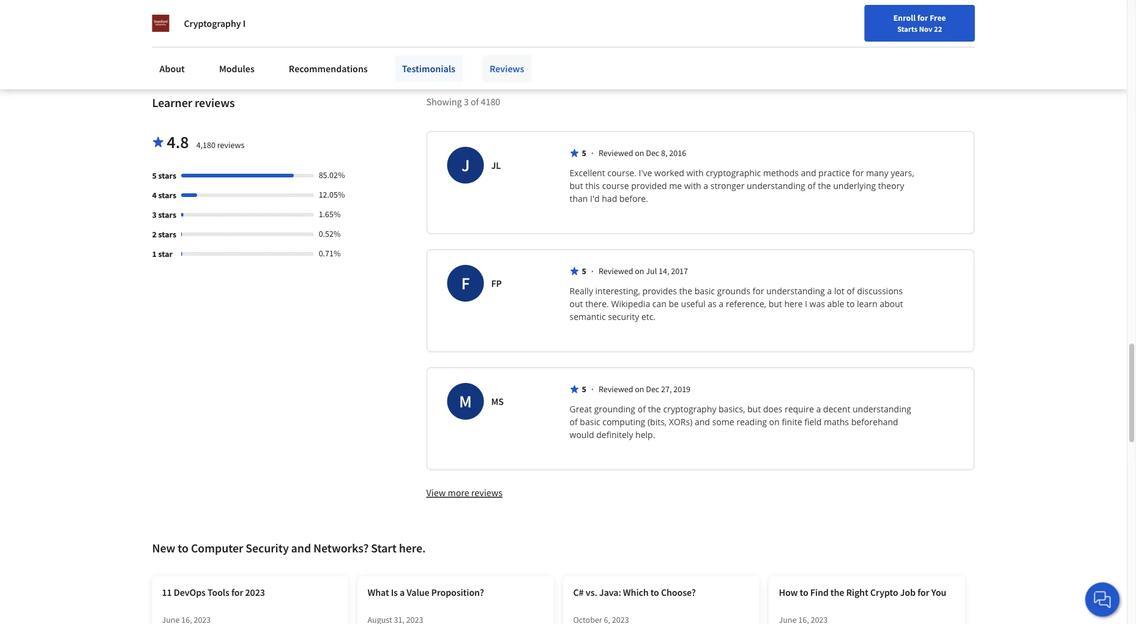 Task type: vqa. For each thing, say whether or not it's contained in the screenshot.
the left "basic"
yes



Task type: locate. For each thing, give the bounding box(es) containing it.
reviews right 4,180
[[217, 140, 245, 151]]

great
[[570, 404, 592, 415]]

excellent course. i've worked with cryptographic methods and practice for many years, but this course provided me with a stronger understanding of the underlying theory than i'd had before.
[[570, 167, 917, 205]]

find your new career link
[[781, 12, 870, 28]]

1 vertical spatial i
[[805, 298, 808, 310]]

reference,
[[726, 298, 767, 310]]

reviewed on jul 14, 2017
[[599, 266, 688, 277]]

0 vertical spatial 3
[[464, 96, 469, 108]]

on left 27,
[[635, 384, 645, 395]]

3 right showing
[[464, 96, 469, 108]]

1 vertical spatial 3
[[152, 210, 157, 221]]

reviews down the modules link
[[195, 95, 235, 111]]

new up '11'
[[152, 541, 175, 556]]

does
[[763, 404, 783, 415]]

but up than
[[570, 180, 583, 192]]

your
[[805, 14, 821, 25]]

2 reviewed from the top
[[599, 266, 633, 277]]

as
[[708, 298, 717, 310]]

find right how
[[811, 587, 829, 599]]

for left the 2023
[[231, 587, 243, 599]]

1 vertical spatial but
[[769, 298, 782, 310]]

but up the reading
[[748, 404, 761, 415]]

computer
[[191, 541, 243, 556]]

basic up as
[[695, 286, 715, 297]]

about
[[880, 298, 904, 310]]

the up useful
[[679, 286, 693, 297]]

1.65%
[[319, 209, 341, 220]]

choose?
[[661, 587, 696, 599]]

would
[[570, 429, 594, 441]]

on up the i've
[[635, 148, 645, 159]]

find left your
[[787, 14, 803, 25]]

stars
[[158, 170, 176, 181], [158, 190, 176, 201], [158, 210, 176, 221], [158, 229, 176, 240]]

a up field
[[817, 404, 821, 415]]

0 vertical spatial reviewed
[[599, 148, 633, 159]]

stars for 3 stars
[[158, 210, 176, 221]]

c# vs. java: which to choose? link
[[564, 577, 760, 625]]

basic
[[695, 286, 715, 297], [580, 417, 600, 428]]

for left you
[[918, 587, 930, 599]]

of down great
[[570, 417, 578, 428]]

job
[[901, 587, 916, 599]]

show notifications image
[[962, 15, 977, 30]]

5 up really at the right top
[[582, 266, 587, 277]]

and down cryptography
[[695, 417, 710, 428]]

stanford university image
[[152, 15, 169, 32]]

1 horizontal spatial and
[[695, 417, 710, 428]]

5
[[582, 148, 587, 159], [152, 170, 157, 181], [582, 266, 587, 277], [582, 384, 587, 395]]

view more reviews link
[[427, 486, 503, 500]]

j
[[462, 155, 470, 176]]

devops
[[174, 587, 206, 599]]

stars right 2
[[158, 229, 176, 240]]

to right able
[[847, 298, 855, 310]]

the inside great grounding of the cryptography basics, but does require a decent understanding of basic computing (bits, xors) and some reading on finite field maths beforehand would definitely help.
[[648, 404, 661, 415]]

reviewed up course.
[[599, 148, 633, 159]]

for up underlying
[[853, 167, 864, 179]]

0 horizontal spatial basic
[[580, 417, 600, 428]]

0 vertical spatial basic
[[695, 286, 715, 297]]

0 vertical spatial understanding
[[747, 180, 806, 192]]

1
[[152, 249, 157, 260]]

dec for j
[[646, 148, 660, 159]]

reviewed on dec 8, 2016
[[599, 148, 687, 159]]

2 horizontal spatial and
[[801, 167, 817, 179]]

reviewed for j
[[599, 148, 633, 159]]

english button
[[870, 0, 944, 40]]

2 vertical spatial and
[[291, 541, 311, 556]]

dec
[[646, 148, 660, 159], [646, 384, 660, 395]]

1 vertical spatial and
[[695, 417, 710, 428]]

3 stars from the top
[[158, 210, 176, 221]]

understanding inside the excellent course. i've worked with cryptographic methods and practice for many years, but this course provided me with a stronger understanding of the underlying theory than i'd had before.
[[747, 180, 806, 192]]

understanding up here
[[767, 286, 825, 297]]

5 up great
[[582, 384, 587, 395]]

4 stars from the top
[[158, 229, 176, 240]]

0 horizontal spatial i
[[243, 17, 246, 29]]

be
[[669, 298, 679, 310]]

etc.
[[642, 311, 656, 323]]

5 for f
[[582, 266, 587, 277]]

understanding inside really interesting, provides the basic grounds for understanding a lot of discussions out there. wikipedia can be useful as a reference, but here i was able to learn about semantic security etc.
[[767, 286, 825, 297]]

networks?
[[314, 541, 369, 556]]

stars up 2 stars
[[158, 210, 176, 221]]

dec left 27,
[[646, 384, 660, 395]]

basic up would
[[580, 417, 600, 428]]

1 reviewed from the top
[[599, 148, 633, 159]]

on for m
[[635, 384, 645, 395]]

1 horizontal spatial basic
[[695, 286, 715, 297]]

understanding inside great grounding of the cryptography basics, but does require a decent understanding of basic computing (bits, xors) and some reading on finite field maths beforehand would definitely help.
[[853, 404, 912, 415]]

provided
[[632, 180, 667, 192]]

great grounding of the cryptography basics, but does require a decent understanding of basic computing (bits, xors) and some reading on finite field maths beforehand would definitely help.
[[570, 404, 914, 441]]

career
[[841, 14, 864, 25]]

4
[[152, 190, 157, 201]]

i left the was
[[805, 298, 808, 310]]

the up '(bits,'
[[648, 404, 661, 415]]

0 vertical spatial but
[[570, 180, 583, 192]]

vs.
[[586, 587, 598, 599]]

reviews for 4,180 reviews
[[217, 140, 245, 151]]

27,
[[661, 384, 672, 395]]

reviews link
[[483, 55, 532, 82]]

0 vertical spatial dec
[[646, 148, 660, 159]]

i right cryptography on the top left of page
[[243, 17, 246, 29]]

0 vertical spatial and
[[801, 167, 817, 179]]

0 vertical spatial reviews
[[195, 95, 235, 111]]

understanding
[[747, 180, 806, 192], [767, 286, 825, 297], [853, 404, 912, 415]]

new right your
[[823, 14, 839, 25]]

0 vertical spatial i
[[243, 17, 246, 29]]

a
[[704, 180, 709, 192], [828, 286, 832, 297], [719, 298, 724, 310], [817, 404, 821, 415], [400, 587, 405, 599]]

the inside really interesting, provides the basic grounds for understanding a lot of discussions out there. wikipedia can be useful as a reference, but here i was able to learn about semantic security etc.
[[679, 286, 693, 297]]

stars for 2 stars
[[158, 229, 176, 240]]

stars right 4
[[158, 190, 176, 201]]

dec for m
[[646, 384, 660, 395]]

recommendations link
[[282, 55, 375, 82]]

3 reviewed from the top
[[599, 384, 633, 395]]

1 horizontal spatial but
[[748, 404, 761, 415]]

2 stars from the top
[[158, 190, 176, 201]]

and right security
[[291, 541, 311, 556]]

1 vertical spatial basic
[[580, 417, 600, 428]]

to
[[847, 298, 855, 310], [178, 541, 189, 556], [651, 587, 659, 599], [800, 587, 809, 599]]

of right lot
[[847, 286, 855, 297]]

the down practice at the right of page
[[818, 180, 831, 192]]

the inside the excellent course. i've worked with cryptographic methods and practice for many years, but this course provided me with a stronger understanding of the underlying theory than i'd had before.
[[818, 180, 831, 192]]

before.
[[620, 193, 648, 205]]

to inside really interesting, provides the basic grounds for understanding a lot of discussions out there. wikipedia can be useful as a reference, but here i was able to learn about semantic security etc.
[[847, 298, 855, 310]]

but inside really interesting, provides the basic grounds for understanding a lot of discussions out there. wikipedia can be useful as a reference, but here i was able to learn about semantic security etc.
[[769, 298, 782, 310]]

understanding down methods
[[747, 180, 806, 192]]

useful
[[681, 298, 706, 310]]

2 dec from the top
[[646, 384, 660, 395]]

1 vertical spatial reviews
[[217, 140, 245, 151]]

1 vertical spatial new
[[152, 541, 175, 556]]

2 vertical spatial reviewed
[[599, 384, 633, 395]]

with right me
[[684, 180, 702, 192]]

11 devops tools for 2023
[[162, 587, 265, 599]]

1 dec from the top
[[646, 148, 660, 159]]

the for great grounding of the cryptography basics, but does require a decent understanding of basic computing (bits, xors) and some reading on finite field maths beforehand would definitely help.
[[648, 404, 661, 415]]

0 vertical spatial find
[[787, 14, 803, 25]]

5 for j
[[582, 148, 587, 159]]

a left lot
[[828, 286, 832, 297]]

1 horizontal spatial i
[[805, 298, 808, 310]]

reviewed up interesting,
[[599, 266, 633, 277]]

and left practice at the right of page
[[801, 167, 817, 179]]

and inside great grounding of the cryptography basics, but does require a decent understanding of basic computing (bits, xors) and some reading on finite field maths beforehand would definitely help.
[[695, 417, 710, 428]]

learner reviews
[[152, 95, 235, 111]]

2 vertical spatial but
[[748, 404, 761, 415]]

understanding up beforehand
[[853, 404, 912, 415]]

theory
[[879, 180, 905, 192]]

None search field
[[175, 8, 468, 32]]

proposition?
[[431, 587, 484, 599]]

0 horizontal spatial and
[[291, 541, 311, 556]]

ms
[[491, 396, 504, 408]]

5 up excellent on the top
[[582, 148, 587, 159]]

0 vertical spatial new
[[823, 14, 839, 25]]

1 vertical spatial dec
[[646, 384, 660, 395]]

the for how to find the right crypto job for you
[[831, 587, 845, 599]]

dec left 8,
[[646, 148, 660, 159]]

java:
[[599, 587, 621, 599]]

right
[[847, 587, 869, 599]]

of down reviewed on dec 27, 2019
[[638, 404, 646, 415]]

on
[[635, 148, 645, 159], [635, 266, 645, 277], [635, 384, 645, 395], [770, 417, 780, 428]]

for up 'nov'
[[918, 12, 928, 23]]

basics,
[[719, 404, 745, 415]]

1 vertical spatial understanding
[[767, 286, 825, 297]]

reviews right more
[[471, 487, 503, 500]]

stars up 4 stars
[[158, 170, 176, 181]]

really interesting, provides the basic grounds for understanding a lot of discussions out there. wikipedia can be useful as a reference, but here i was able to learn about semantic security etc.
[[570, 286, 906, 323]]

the left right
[[831, 587, 845, 599]]

modules
[[219, 62, 255, 75]]

2 vertical spatial understanding
[[853, 404, 912, 415]]

learner
[[152, 95, 192, 111]]

on down does
[[770, 417, 780, 428]]

cryptography
[[664, 404, 717, 415]]

a left 'stronger'
[[704, 180, 709, 192]]

interesting,
[[596, 286, 641, 297]]

1 horizontal spatial find
[[811, 587, 829, 599]]

of left the 4180
[[471, 96, 479, 108]]

1 stars from the top
[[158, 170, 176, 181]]

reviewed up grounding
[[599, 384, 633, 395]]

22
[[934, 24, 943, 34]]

showing 3 of 4180
[[427, 96, 500, 108]]

2 horizontal spatial but
[[769, 298, 782, 310]]

is
[[391, 587, 398, 599]]

0 horizontal spatial new
[[152, 541, 175, 556]]

with right the worked
[[687, 167, 704, 179]]

0 horizontal spatial but
[[570, 180, 583, 192]]

of left underlying
[[808, 180, 816, 192]]

3
[[464, 96, 469, 108], [152, 210, 157, 221]]

course.
[[608, 167, 637, 179]]

a right as
[[719, 298, 724, 310]]

3 down 4
[[152, 210, 157, 221]]

but left here
[[769, 298, 782, 310]]

on left jul
[[635, 266, 645, 277]]

for up "reference,"
[[753, 286, 764, 297]]

for inside 'link'
[[231, 587, 243, 599]]

the for really interesting, provides the basic grounds for understanding a lot of discussions out there. wikipedia can be useful as a reference, but here i was able to learn about semantic security etc.
[[679, 286, 693, 297]]

to right how
[[800, 587, 809, 599]]

1 vertical spatial find
[[811, 587, 829, 599]]

a inside great grounding of the cryptography basics, but does require a decent understanding of basic computing (bits, xors) and some reading on finite field maths beforehand would definitely help.
[[817, 404, 821, 415]]

0 horizontal spatial find
[[787, 14, 803, 25]]

of
[[471, 96, 479, 108], [808, 180, 816, 192], [847, 286, 855, 297], [638, 404, 646, 415], [570, 417, 578, 428]]

find your new career
[[787, 14, 864, 25]]

m
[[459, 391, 472, 413]]

1 vertical spatial reviewed
[[599, 266, 633, 277]]



Task type: describe. For each thing, give the bounding box(es) containing it.
on for j
[[635, 148, 645, 159]]

grounds
[[717, 286, 751, 297]]

chat with us image
[[1093, 590, 1113, 610]]

finite
[[782, 417, 803, 428]]

to right which
[[651, 587, 659, 599]]

maths
[[824, 417, 849, 428]]

was
[[810, 298, 825, 310]]

excellent
[[570, 167, 605, 179]]

a right the is
[[400, 587, 405, 599]]

nov
[[919, 24, 933, 34]]

0 horizontal spatial 3
[[152, 210, 157, 221]]

jl
[[491, 159, 501, 172]]

1 horizontal spatial new
[[823, 14, 839, 25]]

decent
[[824, 404, 851, 415]]

cryptography i
[[184, 17, 246, 29]]

wikipedia
[[611, 298, 650, 310]]

but inside great grounding of the cryptography basics, but does require a decent understanding of basic computing (bits, xors) and some reading on finite field maths beforehand would definitely help.
[[748, 404, 761, 415]]

and inside the excellent course. i've worked with cryptographic methods and practice for many years, but this course provided me with a stronger understanding of the underlying theory than i'd had before.
[[801, 167, 817, 179]]

on for f
[[635, 266, 645, 277]]

cryptography
[[184, 17, 241, 29]]

testimonials link
[[395, 55, 463, 82]]

fp
[[491, 278, 502, 290]]

5 up 4
[[152, 170, 157, 181]]

free
[[930, 12, 946, 23]]

basic inside great grounding of the cryptography basics, but does require a decent understanding of basic computing (bits, xors) and some reading on finite field maths beforehand would definitely help.
[[580, 417, 600, 428]]

security
[[246, 541, 289, 556]]

2019
[[674, 384, 691, 395]]

4180
[[481, 96, 500, 108]]

0.71%
[[319, 248, 341, 259]]

beforehand
[[852, 417, 899, 428]]

5 for m
[[582, 384, 587, 395]]

testimonials
[[402, 62, 456, 75]]

2016
[[669, 148, 687, 159]]

2023
[[245, 587, 265, 599]]

require
[[785, 404, 814, 415]]

new to computer security and networks? start here.
[[152, 541, 426, 556]]

but inside the excellent course. i've worked with cryptographic methods and practice for many years, but this course provided me with a stronger understanding of the underlying theory than i'd had before.
[[570, 180, 583, 192]]

for inside the excellent course. i've worked with cryptographic methods and practice for many years, but this course provided me with a stronger understanding of the underlying theory than i'd had before.
[[853, 167, 864, 179]]

which
[[623, 587, 649, 599]]

had
[[602, 193, 617, 205]]

i inside really interesting, provides the basic grounds for understanding a lot of discussions out there. wikipedia can be useful as a reference, but here i was able to learn about semantic security etc.
[[805, 298, 808, 310]]

2
[[152, 229, 157, 240]]

4,180 reviews
[[196, 140, 245, 151]]

practice
[[819, 167, 851, 179]]

i'd
[[590, 193, 600, 205]]

starts
[[898, 24, 918, 34]]

recommendations
[[289, 62, 368, 75]]

4.8
[[167, 132, 189, 153]]

0.52%
[[319, 229, 341, 240]]

14,
[[659, 266, 670, 277]]

than
[[570, 193, 588, 205]]

what
[[368, 587, 389, 599]]

on inside great grounding of the cryptography basics, but does require a decent understanding of basic computing (bits, xors) and some reading on finite field maths beforehand would definitely help.
[[770, 417, 780, 428]]

1 horizontal spatial 3
[[464, 96, 469, 108]]

reviewed for f
[[599, 266, 633, 277]]

i've
[[639, 167, 652, 179]]

4,180
[[196, 140, 216, 151]]

c#
[[573, 587, 584, 599]]

c# vs. java: which to choose?
[[573, 587, 696, 599]]

can
[[653, 298, 667, 310]]

to left computer
[[178, 541, 189, 556]]

learn
[[857, 298, 878, 310]]

here
[[785, 298, 803, 310]]

1 vertical spatial with
[[684, 180, 702, 192]]

stars for 5 stars
[[158, 170, 176, 181]]

definitely
[[597, 429, 633, 441]]

about
[[160, 62, 185, 75]]

there.
[[586, 298, 609, 310]]

showing
[[427, 96, 462, 108]]

reviews for learner reviews
[[195, 95, 235, 111]]

a inside the excellent course. i've worked with cryptographic methods and practice for many years, but this course provided me with a stronger understanding of the underlying theory than i'd had before.
[[704, 180, 709, 192]]

11
[[162, 587, 172, 599]]

of inside the excellent course. i've worked with cryptographic methods and practice for many years, but this course provided me with a stronger understanding of the underlying theory than i'd had before.
[[808, 180, 816, 192]]

85.02%
[[319, 170, 345, 181]]

11 devops tools for 2023 link
[[152, 577, 348, 625]]

computing
[[603, 417, 646, 428]]

xors)
[[669, 417, 693, 428]]

reading
[[737, 417, 767, 428]]

english
[[892, 14, 922, 26]]

years,
[[891, 167, 915, 179]]

0 vertical spatial with
[[687, 167, 704, 179]]

reviewed for m
[[599, 384, 633, 395]]

here.
[[399, 541, 426, 556]]

modules link
[[212, 55, 262, 82]]

how
[[779, 587, 798, 599]]

of inside really interesting, provides the basic grounds for understanding a lot of discussions out there. wikipedia can be useful as a reference, but here i was able to learn about semantic security etc.
[[847, 286, 855, 297]]

what is a value proposition? link
[[358, 577, 554, 625]]

basic inside really interesting, provides the basic grounds for understanding a lot of discussions out there. wikipedia can be useful as a reference, but here i was able to learn about semantic security etc.
[[695, 286, 715, 297]]

help.
[[636, 429, 655, 441]]

star
[[158, 249, 173, 260]]

security
[[608, 311, 639, 323]]

how to find the right crypto job for you
[[779, 587, 947, 599]]

stars for 4 stars
[[158, 190, 176, 201]]

able
[[828, 298, 845, 310]]

2 vertical spatial reviews
[[471, 487, 503, 500]]

for inside really interesting, provides the basic grounds for understanding a lot of discussions out there. wikipedia can be useful as a reference, but here i was able to learn about semantic security etc.
[[753, 286, 764, 297]]

methods
[[763, 167, 799, 179]]

crypto
[[871, 587, 899, 599]]

view more reviews
[[427, 487, 503, 500]]

really
[[570, 286, 593, 297]]

4 stars
[[152, 190, 176, 201]]

out
[[570, 298, 583, 310]]

start
[[371, 541, 397, 556]]

for inside enroll for free starts nov 22
[[918, 12, 928, 23]]

cryptographic
[[706, 167, 761, 179]]

5 stars
[[152, 170, 176, 181]]

jul
[[646, 266, 657, 277]]

course
[[602, 180, 629, 192]]

3 stars
[[152, 210, 176, 221]]

view
[[427, 487, 446, 500]]



